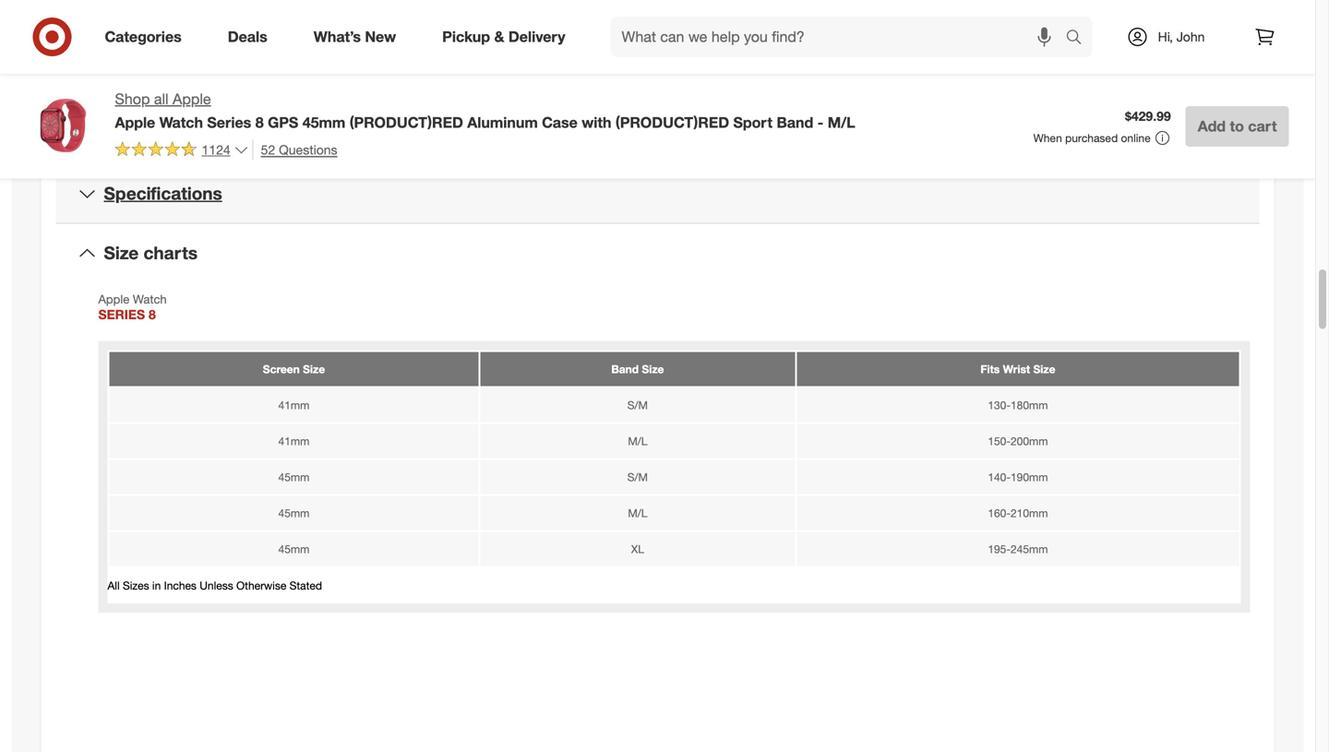 Task type: describe. For each thing, give the bounding box(es) containing it.
apple inside ¹⁰wireless service plan required for cellular service. contact your service provider for more details. connection may vary based on network availability. check apple.com/watch/cellular for participating wireless carriers and eligibility. see support.apple.com/en-us/ht207578 for additional setup instructions. ¹¹not all features will be available if the apple watch is set up through family setup. wireless service plan required for cellular service. contact your service provider for more details. check apple.com/watch/cellular for participating wireless carriers and eligibility.
[[915, 83, 948, 99]]

0 vertical spatial apple.com/watch/cellular
[[1073, 28, 1217, 44]]

0 vertical spatial more
[[1181, 9, 1211, 25]]

with
[[582, 113, 612, 131]]

1 horizontal spatial contact
[[987, 9, 1033, 25]]

setup
[[749, 64, 782, 81]]

up
[[1026, 83, 1041, 99]]

1 vertical spatial and
[[1030, 120, 1051, 136]]

purchased
[[1066, 131, 1118, 145]]

available
[[829, 83, 879, 99]]

0 vertical spatial eligibility.
[[889, 46, 940, 62]]

additional
[[689, 64, 746, 81]]

deals link
[[212, 17, 291, 57]]

size
[[104, 243, 139, 264]]

hi, john
[[1159, 29, 1205, 45]]

52 questions link
[[253, 139, 338, 160]]

sport
[[734, 113, 773, 131]]

series
[[207, 113, 251, 131]]

watch inside shop all apple apple watch series 8 gps 45mm (product)red aluminum case with (product)red sport band - m/l
[[159, 113, 203, 131]]

0 horizontal spatial provider
[[1050, 101, 1098, 118]]

1 horizontal spatial details.
[[1154, 101, 1195, 118]]

case
[[542, 113, 578, 131]]

when purchased online
[[1034, 131, 1151, 145]]

connection
[[734, 28, 801, 44]]

1 vertical spatial contact
[[927, 101, 973, 118]]

1 horizontal spatial service.
[[939, 9, 983, 25]]

0 vertical spatial plan
[[795, 9, 820, 25]]

1 vertical spatial check
[[1198, 101, 1236, 118]]

size charts
[[104, 243, 198, 264]]

what's new
[[314, 28, 396, 46]]

if
[[882, 83, 889, 99]]

1 vertical spatial plan
[[735, 101, 759, 118]]

0 vertical spatial check
[[1033, 28, 1070, 44]]

charts
[[144, 243, 198, 264]]

features
[[738, 83, 785, 99]]

based
[[860, 28, 896, 44]]

categories link
[[89, 17, 205, 57]]

size charts button
[[56, 224, 1260, 283]]

categories
[[105, 28, 182, 46]]

instructions.
[[785, 64, 856, 81]]

for right -
[[837, 120, 852, 136]]

45mm
[[303, 113, 346, 131]]

see
[[944, 46, 967, 62]]

¹¹not
[[689, 83, 718, 99]]

all inside ¹⁰wireless service plan required for cellular service. contact your service provider for more details. connection may vary based on network availability. check apple.com/watch/cellular for participating wireless carriers and eligibility. see support.apple.com/en-us/ht207578 for additional setup instructions. ¹¹not all features will be available if the apple watch is set up through family setup. wireless service plan required for cellular service. contact your service provider for more details. check apple.com/watch/cellular for participating wireless carriers and eligibility.
[[722, 83, 734, 99]]

pickup & delivery
[[442, 28, 566, 46]]

add
[[1198, 117, 1226, 135]]

to
[[1230, 117, 1245, 135]]

m/l
[[828, 113, 856, 131]]

0 horizontal spatial required
[[763, 101, 811, 118]]

availability.
[[968, 28, 1029, 44]]

service down ¹¹not
[[689, 101, 731, 118]]

0 horizontal spatial more
[[1121, 101, 1150, 118]]

for down family
[[1102, 101, 1117, 118]]

0 horizontal spatial details.
[[689, 28, 730, 44]]

when
[[1034, 131, 1063, 145]]

setup.
[[1133, 83, 1170, 99]]

shop all apple apple watch series 8 gps 45mm (product)red aluminum case with (product)red sport band - m/l
[[115, 90, 856, 131]]

-
[[818, 113, 824, 131]]

family
[[1093, 83, 1130, 99]]

for down be
[[815, 101, 830, 118]]

0 horizontal spatial service.
[[878, 101, 923, 118]]

service up connection
[[750, 9, 791, 25]]

for down john
[[1184, 46, 1199, 62]]

specifications
[[104, 183, 222, 204]]

service down up
[[1005, 101, 1047, 118]]

1 horizontal spatial provider
[[1111, 9, 1158, 25]]

may
[[804, 28, 829, 44]]

add to cart button
[[1186, 106, 1290, 147]]

the
[[893, 83, 911, 99]]



Task type: vqa. For each thing, say whether or not it's contained in the screenshot.
Swap
no



Task type: locate. For each thing, give the bounding box(es) containing it.
0 vertical spatial your
[[1037, 9, 1062, 25]]

will
[[788, 83, 807, 99]]

search
[[1058, 30, 1102, 48]]

contact
[[987, 9, 1033, 25], [927, 101, 973, 118]]

add to cart
[[1198, 117, 1278, 135]]

0 vertical spatial contact
[[987, 9, 1033, 25]]

watch left is
[[952, 83, 988, 99]]

what's
[[314, 28, 361, 46]]

&
[[494, 28, 505, 46]]

check down the wireless
[[1198, 101, 1236, 118]]

hi,
[[1159, 29, 1174, 45]]

1 horizontal spatial carriers
[[982, 120, 1026, 136]]

more down setup.
[[1121, 101, 1150, 118]]

cellular
[[894, 9, 935, 25], [834, 101, 875, 118]]

0 vertical spatial details.
[[689, 28, 730, 44]]

1 horizontal spatial wireless
[[932, 120, 979, 136]]

0 horizontal spatial cellular
[[834, 101, 875, 118]]

provider up us/ht207578
[[1111, 9, 1158, 25]]

52 questions
[[261, 142, 338, 158]]

vary
[[832, 28, 856, 44]]

1 horizontal spatial eligibility.
[[1055, 120, 1107, 136]]

8
[[256, 113, 264, 131]]

(product)red
[[350, 113, 463, 131], [616, 113, 730, 131]]

delivery
[[509, 28, 566, 46]]

us/ht207578
[[1102, 46, 1180, 62]]

apple.com/watch/cellular
[[1073, 28, 1217, 44], [689, 120, 833, 136]]

1 horizontal spatial your
[[1037, 9, 1062, 25]]

wireless down see
[[932, 120, 979, 136]]

required up the 'vary'
[[823, 9, 871, 25]]

eligibility.
[[889, 46, 940, 62], [1055, 120, 1107, 136]]

deals
[[228, 28, 268, 46]]

1 (product)red from the left
[[350, 113, 463, 131]]

1 horizontal spatial (product)red
[[616, 113, 730, 131]]

0 horizontal spatial eligibility.
[[889, 46, 940, 62]]

plan up "may"
[[795, 9, 820, 25]]

1 vertical spatial cellular
[[834, 101, 875, 118]]

1124
[[202, 142, 231, 158]]

provider
[[1111, 9, 1158, 25], [1050, 101, 1098, 118]]

0 horizontal spatial check
[[1033, 28, 1070, 44]]

0 vertical spatial wireless
[[765, 46, 812, 62]]

0 horizontal spatial carriers
[[816, 46, 860, 62]]

and
[[863, 46, 885, 62], [1030, 120, 1051, 136]]

specifications button
[[56, 164, 1260, 223]]

carriers
[[816, 46, 860, 62], [982, 120, 1026, 136]]

0 vertical spatial and
[[863, 46, 885, 62]]

1 vertical spatial required
[[763, 101, 811, 118]]

What can we help you find? suggestions appear below search field
[[611, 17, 1071, 57]]

1 vertical spatial details.
[[1154, 101, 1195, 118]]

all right shop
[[154, 90, 169, 108]]

watch up 1124 "link"
[[159, 113, 203, 131]]

0 horizontal spatial wireless
[[765, 46, 812, 62]]

0 vertical spatial cellular
[[894, 9, 935, 25]]

service.
[[939, 9, 983, 25], [878, 101, 923, 118]]

1 horizontal spatial all
[[722, 83, 734, 99]]

wireless
[[1174, 83, 1223, 99]]

service. down the
[[878, 101, 923, 118]]

through
[[1044, 83, 1089, 99]]

1 vertical spatial service.
[[878, 101, 923, 118]]

band
[[777, 113, 814, 131]]

details. down ¹⁰wireless
[[689, 28, 730, 44]]

0 vertical spatial participating
[[689, 46, 762, 62]]

0 horizontal spatial all
[[154, 90, 169, 108]]

1 vertical spatial more
[[1121, 101, 1150, 118]]

aluminum
[[468, 113, 538, 131]]

check up the support.apple.com/en-
[[1033, 28, 1070, 44]]

plan down features
[[735, 101, 759, 118]]

cellular down available
[[834, 101, 875, 118]]

apple.com/watch/cellular up us/ht207578
[[1073, 28, 1217, 44]]

more up john
[[1181, 9, 1211, 25]]

0 vertical spatial carriers
[[816, 46, 860, 62]]

support.apple.com/en-
[[970, 46, 1102, 62]]

apple.com/watch/cellular down features
[[689, 120, 833, 136]]

carriers down the 'vary'
[[816, 46, 860, 62]]

all down "additional"
[[722, 83, 734, 99]]

1 vertical spatial participating
[[856, 120, 928, 136]]

participating
[[689, 46, 762, 62], [856, 120, 928, 136]]

on
[[900, 28, 914, 44]]

1 vertical spatial apple.com/watch/cellular
[[689, 120, 833, 136]]

1 horizontal spatial required
[[823, 9, 871, 25]]

0 horizontal spatial plan
[[735, 101, 759, 118]]

and down up
[[1030, 120, 1051, 136]]

image of apple watch series 8 gps 45mm (product)red aluminum case with (product)red sport band - m/l image
[[26, 89, 100, 163]]

contact down see
[[927, 101, 973, 118]]

1 horizontal spatial apple
[[173, 90, 211, 108]]

for up based
[[875, 9, 890, 25]]

eligibility. down through
[[1055, 120, 1107, 136]]

search button
[[1058, 17, 1102, 61]]

for up hi,
[[1162, 9, 1177, 25]]

1 horizontal spatial watch
[[952, 83, 988, 99]]

1 horizontal spatial plan
[[795, 9, 820, 25]]

your
[[1037, 9, 1062, 25], [976, 101, 1001, 118]]

network
[[918, 28, 964, 44]]

1 horizontal spatial more
[[1181, 9, 1211, 25]]

service up search
[[1065, 9, 1107, 25]]

wireless
[[765, 46, 812, 62], [932, 120, 979, 136]]

your down is
[[976, 101, 1001, 118]]

required down will at the top right of the page
[[763, 101, 811, 118]]

0 horizontal spatial apple
[[115, 113, 155, 131]]

apple
[[915, 83, 948, 99], [173, 90, 211, 108], [115, 113, 155, 131]]

¹⁰wireless service plan required for cellular service. contact your service provider for more details. connection may vary based on network availability. check apple.com/watch/cellular for participating wireless carriers and eligibility. see support.apple.com/en-us/ht207578 for additional setup instructions. ¹¹not all features will be available if the apple watch is set up through family setup. wireless service plan required for cellular service. contact your service provider for more details. check apple.com/watch/cellular for participating wireless carriers and eligibility.
[[689, 9, 1236, 136]]

0 horizontal spatial and
[[863, 46, 885, 62]]

service. up network
[[939, 9, 983, 25]]

wireless down connection
[[765, 46, 812, 62]]

eligibility. down on
[[889, 46, 940, 62]]

new
[[365, 28, 396, 46]]

participating up "additional"
[[689, 46, 762, 62]]

0 horizontal spatial apple.com/watch/cellular
[[689, 120, 833, 136]]

1 horizontal spatial apple.com/watch/cellular
[[1073, 28, 1217, 44]]

0 horizontal spatial (product)red
[[350, 113, 463, 131]]

all inside shop all apple apple watch series 8 gps 45mm (product)red aluminum case with (product)red sport band - m/l
[[154, 90, 169, 108]]

set
[[1005, 83, 1022, 99]]

apple right the
[[915, 83, 948, 99]]

1124 link
[[115, 139, 249, 162]]

what's new link
[[298, 17, 419, 57]]

0 horizontal spatial contact
[[927, 101, 973, 118]]

0 horizontal spatial watch
[[159, 113, 203, 131]]

2 horizontal spatial apple
[[915, 83, 948, 99]]

plan
[[795, 9, 820, 25], [735, 101, 759, 118]]

participating down 'if'
[[856, 120, 928, 136]]

gps
[[268, 113, 299, 131]]

be
[[810, 83, 825, 99]]

1 horizontal spatial and
[[1030, 120, 1051, 136]]

required
[[823, 9, 871, 25], [763, 101, 811, 118]]

online
[[1122, 131, 1151, 145]]

1 vertical spatial your
[[976, 101, 1001, 118]]

¹⁰wireless
[[689, 9, 746, 25]]

more
[[1181, 9, 1211, 25], [1121, 101, 1150, 118]]

cart
[[1249, 117, 1278, 135]]

1 vertical spatial carriers
[[982, 120, 1026, 136]]

pickup & delivery link
[[427, 17, 589, 57]]

carriers down is
[[982, 120, 1026, 136]]

and down based
[[863, 46, 885, 62]]

0 horizontal spatial participating
[[689, 46, 762, 62]]

provider down through
[[1050, 101, 1098, 118]]

(product)red down ¹¹not
[[616, 113, 730, 131]]

1 vertical spatial eligibility.
[[1055, 120, 1107, 136]]

apple down shop
[[115, 113, 155, 131]]

check
[[1033, 28, 1070, 44], [1198, 101, 1236, 118]]

1 vertical spatial wireless
[[932, 120, 979, 136]]

2 (product)red from the left
[[616, 113, 730, 131]]

contact up availability.
[[987, 9, 1033, 25]]

pickup
[[442, 28, 490, 46]]

1 horizontal spatial cellular
[[894, 9, 935, 25]]

apple up series
[[173, 90, 211, 108]]

for right john
[[1221, 28, 1236, 44]]

$429.99
[[1126, 108, 1172, 124]]

for
[[875, 9, 890, 25], [1162, 9, 1177, 25], [1221, 28, 1236, 44], [1184, 46, 1199, 62], [815, 101, 830, 118], [1102, 101, 1117, 118], [837, 120, 852, 136]]

(product)red right 45mm
[[350, 113, 463, 131]]

0 vertical spatial watch
[[952, 83, 988, 99]]

all
[[722, 83, 734, 99], [154, 90, 169, 108]]

52
[[261, 142, 275, 158]]

0 vertical spatial service.
[[939, 9, 983, 25]]

1 horizontal spatial participating
[[856, 120, 928, 136]]

details. down setup.
[[1154, 101, 1195, 118]]

watch inside ¹⁰wireless service plan required for cellular service. contact your service provider for more details. connection may vary based on network availability. check apple.com/watch/cellular for participating wireless carriers and eligibility. see support.apple.com/en-us/ht207578 for additional setup instructions. ¹¹not all features will be available if the apple watch is set up through family setup. wireless service plan required for cellular service. contact your service provider for more details. check apple.com/watch/cellular for participating wireless carriers and eligibility.
[[952, 83, 988, 99]]

0 vertical spatial required
[[823, 9, 871, 25]]

1 vertical spatial watch
[[159, 113, 203, 131]]

service
[[750, 9, 791, 25], [1065, 9, 1107, 25], [689, 101, 731, 118], [1005, 101, 1047, 118]]

0 horizontal spatial your
[[976, 101, 1001, 118]]

watch
[[952, 83, 988, 99], [159, 113, 203, 131]]

1 vertical spatial provider
[[1050, 101, 1098, 118]]

questions
[[279, 142, 338, 158]]

cellular up on
[[894, 9, 935, 25]]

shop
[[115, 90, 150, 108]]

your up search
[[1037, 9, 1062, 25]]

1 horizontal spatial check
[[1198, 101, 1236, 118]]

john
[[1177, 29, 1205, 45]]

is
[[992, 83, 1001, 99]]

0 vertical spatial provider
[[1111, 9, 1158, 25]]



